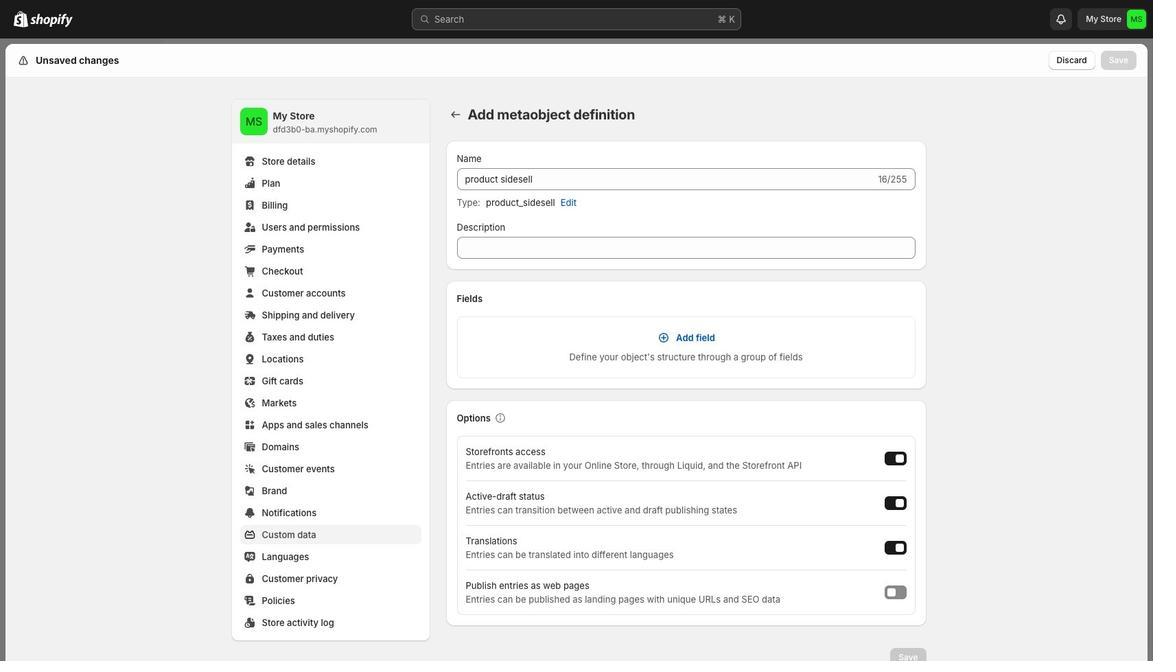 Task type: describe. For each thing, give the bounding box(es) containing it.
shop settings menu element
[[232, 100, 430, 641]]

my store image
[[1128, 10, 1147, 29]]

shopify image
[[30, 14, 73, 27]]

settings dialog
[[5, 44, 1148, 661]]



Task type: vqa. For each thing, say whether or not it's contained in the screenshot.
the right Test Store image
no



Task type: locate. For each thing, give the bounding box(es) containing it.
my store image
[[240, 108, 267, 135]]

shopify image
[[14, 11, 28, 27]]

None text field
[[457, 237, 916, 259]]

toggle publishing entries as web pages image
[[888, 588, 896, 597]]

Examples: Cart upsell, Fabric colors, Product bundle text field
[[457, 168, 876, 190]]

none text field inside settings dialog
[[457, 237, 916, 259]]



